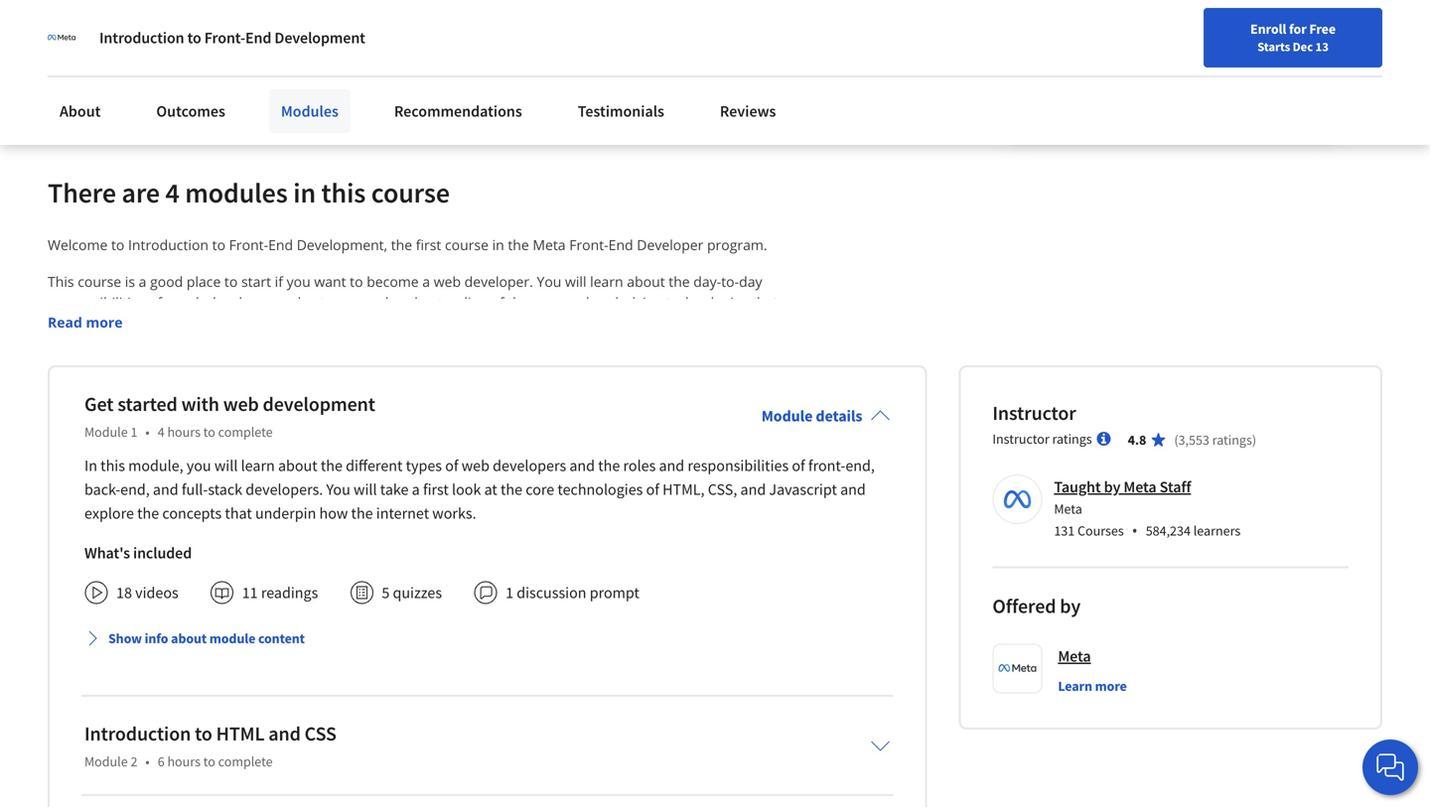 Task type: locate. For each thing, give the bounding box(es) containing it.
0 horizontal spatial internet
[[376, 504, 429, 524]]

1 instructor from the top
[[993, 401, 1076, 426]]

instructor up taught by meta staff icon
[[993, 430, 1050, 448]]

development up to:
[[263, 392, 375, 417]]

1 horizontal spatial by
[[1104, 477, 1121, 497]]

learners inside taught by meta staff meta 131 courses • 584,234 learners
[[1194, 522, 1241, 540]]

web inside get started with web development module 1 • 4 hours to complete
[[223, 392, 259, 417]]

more inside button
[[86, 313, 123, 332]]

responsibilities up css,
[[688, 456, 789, 476]]

more right learn
[[1095, 678, 1127, 696]]

• inside taught by meta staff meta 131 courses • 584,234 learners
[[1132, 520, 1138, 542]]

developer down start
[[208, 293, 273, 312]]

1 vertical spatial how
[[319, 504, 348, 524]]

by for taught
[[1104, 477, 1121, 497]]

to
[[187, 28, 201, 48], [209, 28, 223, 48], [111, 236, 125, 254], [212, 236, 226, 254], [224, 272, 238, 291], [350, 272, 363, 291], [789, 314, 802, 333], [180, 377, 193, 396], [727, 377, 740, 396], [267, 398, 280, 416], [740, 398, 753, 416], [203, 423, 215, 441], [125, 523, 139, 542], [112, 544, 125, 562], [393, 710, 406, 729], [195, 722, 212, 747], [789, 731, 802, 750], [203, 753, 215, 771]]

simple up appearance
[[198, 523, 241, 542]]

0 horizontal spatial 4
[[158, 423, 165, 441]]

learn
[[590, 272, 623, 291], [185, 314, 218, 333], [241, 456, 275, 476], [410, 710, 443, 729]]

• for by
[[1132, 520, 1138, 542]]

0 horizontal spatial responsibilities
[[48, 293, 145, 312]]

0 vertical spatial introduced
[[105, 377, 176, 396]]

ratings
[[1052, 430, 1092, 448], [1212, 431, 1252, 449]]

0 vertical spatial is
[[125, 272, 135, 291]]

1 responsive from the left
[[99, 648, 170, 667]]

1 horizontal spatial be
[[172, 398, 189, 416]]

development inside get started with web development module 1 • 4 hours to complete
[[263, 392, 375, 417]]

developer left "role"
[[206, 481, 271, 500]]

for inside this course is a good place to start if you want to become a web developer. you will learn about the day-to-day responsibilities of a web developer and get a general understanding of the core and underlying technologies that power the internet. you will learn how front-end developers create websites and applications that work well and are easy to maintain. you'll be introduced to the core web development technologies like html and css and get opportunities to practice using them. you will also be introduced to modern ui frameworks such as bootstrap and react that make it easy to create interactive user experiences. by the end of the course, you will be able to: - describe the front-end developer role - explain the core and underlying technologies that power the internet - use html to create a simple webpage - use css to control the appearance of a simple webpage - explain what react is - describe the applications and characteristics of the most popular ui frameworks for the final project in this course, you will create and edit a webpage using html and the bootstrap css framework. using a responsive layout grid, you will construct a responsive webpage containing text and images that looks great on any size screen. this is a beginner course intended for learners eager to learn the fundamentals of web development. to succeed in this course, you do not need prior web development experience, only basic internet navigation skills and an eagerness to get started with coding.
[[273, 710, 292, 729]]

you right grid,
[[249, 648, 273, 667]]

ratings up taught
[[1052, 430, 1092, 448]]

3 - from the top
[[48, 523, 52, 542]]

1 vertical spatial ui
[[480, 585, 494, 604]]

a right take
[[412, 480, 420, 500]]

be up developers. at the bottom left
[[265, 460, 282, 479]]

5
[[382, 583, 390, 603]]

1 up module, at the left
[[131, 423, 137, 441]]

• down also
[[145, 423, 150, 441]]

0 vertical spatial how
[[222, 314, 249, 333]]

None search field
[[283, 12, 611, 52]]

about right info
[[171, 630, 207, 648]]

to
[[706, 710, 722, 729]]

course up developer.
[[445, 236, 489, 254]]

1 horizontal spatial underlying
[[593, 293, 662, 312]]

front- down "if"
[[253, 314, 290, 333]]

bootstrap right the as
[[490, 398, 554, 416]]

1 vertical spatial simple
[[311, 544, 354, 562]]

technologies down "role"
[[264, 502, 347, 521]]

able
[[285, 460, 313, 479]]

0 vertical spatial easy
[[756, 314, 785, 333]]

interactive
[[48, 418, 116, 437]]

are down day
[[731, 314, 752, 333]]

1 horizontal spatial internet
[[450, 502, 501, 521]]

1 hours from the top
[[167, 423, 201, 441]]

4 inside get started with web development module 1 • 4 hours to complete
[[158, 423, 165, 441]]

technologies inside in this module, you will learn about the different types of web developers and the roles and responsibilities of front-end, back-end, and full-stack developers. you will take a first look at the core technologies of html, css, and javascript and explore the concepts that underpin how the internet works.
[[558, 480, 643, 500]]

learn more
[[1058, 678, 1127, 696]]

how down to:
[[319, 504, 348, 524]]

good
[[150, 272, 183, 291]]

bootstrap up images
[[632, 627, 696, 646]]

2 horizontal spatial end
[[290, 314, 315, 333]]

modules link
[[269, 89, 350, 133]]

a down "want"
[[329, 293, 336, 312]]

frameworks left such
[[357, 398, 435, 416]]

enroll
[[1251, 20, 1287, 38]]

of
[[149, 293, 162, 312], [491, 293, 504, 312], [445, 456, 458, 476], [792, 456, 805, 476], [121, 460, 134, 479], [646, 480, 659, 500], [283, 544, 296, 562], [348, 585, 361, 604], [565, 710, 579, 729]]

instructor up instructor ratings
[[993, 401, 1076, 426]]

1 horizontal spatial responsibilities
[[688, 456, 789, 476]]

you up stack
[[213, 460, 237, 479]]

1 vertical spatial more
[[1095, 678, 1127, 696]]

course, left do
[[48, 731, 95, 750]]

complete down prior
[[218, 753, 273, 771]]

for up dec
[[1289, 20, 1307, 38]]

2 horizontal spatial front-
[[808, 456, 846, 476]]

opportunities
[[635, 377, 723, 396]]

easy
[[756, 314, 785, 333], [707, 398, 736, 416]]

end up back-
[[92, 460, 117, 479]]

be right you'll
[[85, 377, 102, 396]]

internet
[[450, 502, 501, 521], [376, 504, 429, 524], [510, 731, 561, 750]]

need
[[172, 731, 205, 750]]

0 horizontal spatial is
[[78, 710, 88, 729]]

css
[[555, 377, 579, 396], [84, 544, 108, 562], [700, 627, 724, 646], [305, 722, 337, 747]]

using up module details
[[799, 377, 834, 396]]

0 vertical spatial complete
[[218, 423, 273, 441]]

by inside taught by meta staff meta 131 courses • 584,234 learners
[[1104, 477, 1121, 497]]

that down stack
[[225, 504, 252, 524]]

1 horizontal spatial is
[[125, 272, 135, 291]]

react down included
[[142, 564, 177, 583]]

5 - from the top
[[48, 564, 52, 583]]

taught
[[1054, 477, 1101, 497]]

of left 5
[[348, 585, 361, 604]]

applications down developer.
[[526, 314, 604, 333]]

frameworks
[[357, 398, 435, 416], [498, 585, 576, 604]]

describe down in
[[56, 481, 112, 500]]

cv
[[444, 28, 462, 48]]

ui
[[339, 398, 353, 416], [480, 585, 494, 604]]

more for learn more
[[1095, 678, 1127, 696]]

learners right 584,234
[[1194, 522, 1241, 540]]

ui right modern
[[339, 398, 353, 416]]

this
[[111, 28, 136, 48], [321, 176, 366, 210], [100, 456, 125, 476], [194, 627, 217, 646], [797, 710, 821, 729]]

1
[[131, 423, 137, 441], [506, 583, 514, 603]]

1 vertical spatial 1
[[506, 583, 514, 603]]

started inside get started with web development module 1 • 4 hours to complete
[[118, 392, 178, 417]]

end
[[290, 314, 315, 333], [92, 460, 117, 479], [178, 481, 203, 500]]

in
[[84, 456, 97, 476]]

outcomes link
[[144, 89, 237, 133]]

1 vertical spatial end,
[[120, 480, 150, 500]]

2 complete from the top
[[218, 753, 273, 771]]

underlying down stack
[[192, 502, 261, 521]]

this down the welcome
[[48, 272, 74, 291]]

react
[[586, 398, 622, 416], [142, 564, 177, 583]]

0 vertical spatial use
[[56, 523, 80, 542]]

types
[[406, 456, 442, 476]]

react left make
[[586, 398, 622, 416]]

0 vertical spatial simple
[[198, 523, 241, 542]]

more inside button
[[1095, 678, 1127, 696]]

beginner
[[103, 710, 161, 729]]

1 horizontal spatial started
[[118, 392, 178, 417]]

1 vertical spatial this
[[48, 710, 74, 729]]

introduction up good at the top left of the page
[[128, 236, 209, 254]]

0 vertical spatial for
[[1289, 20, 1307, 38]]

you
[[287, 272, 311, 291], [187, 456, 211, 476], [213, 460, 237, 479], [272, 627, 296, 646], [249, 648, 273, 667], [98, 731, 122, 750]]

css up looks
[[700, 627, 724, 646]]

2 explain from the top
[[56, 564, 103, 583]]

end up concepts
[[178, 481, 203, 500]]

-
[[48, 481, 52, 500], [48, 502, 52, 521], [48, 523, 52, 542], [48, 544, 52, 562], [48, 564, 52, 583], [48, 585, 52, 604]]

)
[[1252, 431, 1257, 449]]

introduction
[[99, 28, 184, 48], [128, 236, 209, 254], [84, 722, 191, 747]]

instructor ratings
[[993, 430, 1092, 448]]

1 horizontal spatial for
[[1289, 20, 1307, 38]]

free
[[1310, 20, 1336, 38]]

0 vertical spatial with
[[181, 392, 219, 417]]

0 horizontal spatial underlying
[[192, 502, 261, 521]]

0 vertical spatial explain
[[56, 502, 103, 521]]

how
[[222, 314, 249, 333], [319, 504, 348, 524]]

learn inside in this module, you will learn about the different types of web developers and the roles and responsibilities of front-end, back-end, and full-stack developers. you will take a first look at the core technologies of html, css, and javascript and explore the concepts that underpin how the internet works.
[[241, 456, 275, 476]]

front- up javascript at bottom
[[808, 456, 846, 476]]

this course is a good place to start if you want to become a web developer. you will learn about the day-to-day responsibilities of a web developer and get a general understanding of the core and underlying technologies that power the internet. you will learn how front-end developers create websites and applications that work well and are easy to maintain. you'll be introduced to the core web development technologies like html and css and get opportunities to practice using them. you will also be introduced to modern ui frameworks such as bootstrap and react that make it easy to create interactive user experiences. by the end of the course, you will be able to: - describe the front-end developer role - explain the core and underlying technologies that power the internet - use html to create a simple webpage - use css to control the appearance of a simple webpage - explain what react is - describe the applications and characteristics of the most popular ui frameworks for the final project in this course, you will create and edit a webpage using html and the bootstrap css framework. using a responsive layout grid, you will construct a responsive webpage containing text and images that looks great on any size screen. this is a beginner course intended for learners eager to learn the fundamentals of web development. to succeed in this course, you do not need prior web development experience, only basic internet navigation skills and an eagerness to get started with coding.
[[48, 272, 837, 771]]

day-
[[694, 272, 721, 291]]

this right in
[[100, 456, 125, 476]]

hours down also
[[167, 423, 201, 441]]

module for get started with web development
[[84, 423, 128, 441]]

with left 2
[[97, 752, 125, 771]]

0 vertical spatial bootstrap
[[490, 398, 554, 416]]

0 vertical spatial about
[[627, 272, 665, 291]]

module inside introduction to html and css module 2 • 6 hours to complete
[[84, 753, 128, 771]]

• for to
[[145, 753, 150, 771]]

• inside get started with web development module 1 • 4 hours to complete
[[145, 423, 150, 441]]

2 vertical spatial introduction
[[84, 722, 191, 747]]

learn
[[1058, 678, 1093, 696]]

introduction right meta image
[[99, 28, 184, 48]]

taught by meta staff link
[[1054, 477, 1191, 497]]

get down "want"
[[305, 293, 325, 312]]

1 vertical spatial •
[[1132, 520, 1138, 542]]

how inside this course is a good place to start if you want to become a web developer. you will learn about the day-to-day responsibilities of a web developer and get a general understanding of the core and underlying technologies that power the internet. you will learn how front-end developers create websites and applications that work well and are easy to maintain. you'll be introduced to the core web development technologies like html and css and get opportunities to practice using them. you will also be introduced to modern ui frameworks such as bootstrap and react that make it easy to create interactive user experiences. by the end of the course, you will be able to: - describe the front-end developer role - explain the core and underlying technologies that power the internet - use html to create a simple webpage - use css to control the appearance of a simple webpage - explain what react is - describe the applications and characteristics of the most popular ui frameworks for the final project in this course, you will create and edit a webpage using html and the bootstrap css framework. using a responsive layout grid, you will construct a responsive webpage containing text and images that looks great on any size screen. this is a beginner course intended for learners eager to learn the fundamentals of web development. to succeed in this course, you do not need prior web development experience, only basic internet navigation skills and an eagerness to get started with coding.
[[222, 314, 249, 333]]

this down 'any'
[[48, 710, 74, 729]]

3,553
[[1179, 431, 1210, 449]]

0 vertical spatial power
[[782, 293, 823, 312]]

1 vertical spatial introduced
[[192, 398, 263, 416]]

2 hours from the top
[[167, 753, 201, 771]]

use
[[56, 523, 80, 542], [56, 544, 80, 562]]

full-
[[182, 480, 208, 500]]

2 vertical spatial is
[[78, 710, 88, 729]]

with inside this course is a good place to start if you want to become a web developer. you will learn about the day-to-day responsibilities of a web developer and get a general understanding of the core and underlying technologies that power the internet. you will learn how front-end developers create websites and applications that work well and are easy to maintain. you'll be introduced to the core web development technologies like html and css and get opportunities to practice using them. you will also be introduced to modern ui frameworks such as bootstrap and react that make it easy to create interactive user experiences. by the end of the course, you will be able to: - describe the front-end developer role - explain the core and underlying technologies that power the internet - use html to create a simple webpage - use css to control the appearance of a simple webpage - explain what react is - describe the applications and characteristics of the most popular ui frameworks for the final project in this course, you will create and edit a webpage using html and the bootstrap css framework. using a responsive layout grid, you will construct a responsive webpage containing text and images that looks great on any size screen. this is a beginner course intended for learners eager to learn the fundamentals of web development. to succeed in this course, you do not need prior web development experience, only basic internet navigation skills and an eagerness to get started with coding.
[[97, 752, 125, 771]]

1 vertical spatial power
[[380, 502, 421, 521]]

will
[[565, 272, 587, 291], [160, 314, 181, 333], [118, 398, 139, 416], [214, 456, 238, 476], [240, 460, 262, 479], [354, 480, 377, 500], [299, 627, 321, 646], [277, 648, 298, 667]]

content
[[258, 630, 305, 648]]

2 this from the top
[[48, 710, 74, 729]]

1 explain from the top
[[56, 502, 103, 521]]

front- down module, at the left
[[141, 481, 178, 500]]

1 horizontal spatial how
[[319, 504, 348, 524]]

1 horizontal spatial simple
[[311, 544, 354, 562]]

1 vertical spatial using
[[499, 627, 534, 646]]

0 vertical spatial get
[[305, 293, 325, 312]]

• for started
[[145, 423, 150, 441]]

2 horizontal spatial be
[[265, 460, 282, 479]]

0 vertical spatial applications
[[526, 314, 604, 333]]

discussion
[[517, 583, 587, 603]]

1 horizontal spatial bootstrap
[[632, 627, 696, 646]]

hours inside get started with web development module 1 • 4 hours to complete
[[167, 423, 201, 441]]

core
[[533, 293, 561, 312], [222, 377, 250, 396], [526, 480, 554, 500], [131, 502, 160, 521]]

1 horizontal spatial ui
[[480, 585, 494, 604]]

explain down what's
[[56, 564, 103, 583]]

0 vertical spatial underlying
[[593, 293, 662, 312]]

the up experiences. on the left bottom of page
[[197, 377, 218, 396]]

1 vertical spatial course,
[[221, 627, 268, 646]]

experience,
[[364, 731, 438, 750]]

0 horizontal spatial end,
[[120, 480, 150, 500]]

in this module, you will learn about the different types of web developers and the roles and responsibilities of front-end, back-end, and full-stack developers. you will take a first look at the core technologies of html, css, and javascript and explore the concepts that underpin how the internet works.
[[84, 456, 875, 524]]

1 vertical spatial be
[[172, 398, 189, 416]]

screen.
[[103, 669, 149, 688]]

0 vertical spatial •
[[145, 423, 150, 441]]

for
[[1289, 20, 1307, 38], [273, 710, 292, 729]]

html inside introduction to html and css module 2 • 6 hours to complete
[[216, 722, 265, 747]]

1 vertical spatial 4
[[158, 423, 165, 441]]

using
[[799, 377, 834, 396], [499, 627, 534, 646]]

• left "6"
[[145, 753, 150, 771]]

2 vertical spatial course,
[[48, 731, 95, 750]]

complete inside introduction to html and css module 2 • 6 hours to complete
[[218, 753, 273, 771]]

hours down need
[[167, 753, 201, 771]]

webpage left containing
[[452, 648, 510, 667]]

2 vertical spatial •
[[145, 753, 150, 771]]

complete
[[218, 423, 273, 441], [218, 753, 273, 771]]

0 horizontal spatial with
[[97, 752, 125, 771]]

basic
[[473, 731, 506, 750]]

responsive
[[99, 648, 170, 667], [378, 648, 448, 667]]

• inside introduction to html and css module 2 • 6 hours to complete
[[145, 753, 150, 771]]

applications
[[526, 314, 604, 333], [141, 585, 219, 604]]

first up become
[[416, 236, 441, 254]]

technologies
[[666, 293, 748, 312], [374, 377, 456, 396], [558, 480, 643, 500], [264, 502, 347, 521]]

developers up at at the bottom left of the page
[[493, 456, 566, 476]]

1 horizontal spatial learners
[[1194, 522, 1241, 540]]

1 horizontal spatial easy
[[756, 314, 785, 333]]

by for offered
[[1060, 594, 1081, 619]]

2 vertical spatial about
[[171, 630, 207, 648]]

containing
[[514, 648, 582, 667]]

web inside in this module, you will learn about the different types of web developers and the roles and responsibilities of front-end, back-end, and full-stack developers. you will take a first look at the core technologies of html, css, and javascript and explore the concepts that underpin how the internet works.
[[462, 456, 490, 476]]

1 vertical spatial are
[[731, 314, 752, 333]]

1 complete from the top
[[218, 423, 273, 441]]

the down user at the left of page
[[137, 460, 159, 479]]

end
[[245, 28, 271, 48], [268, 236, 293, 254], [609, 236, 633, 254]]

core right at at the bottom left of the page
[[526, 480, 554, 500]]

0 horizontal spatial by
[[1060, 594, 1081, 619]]

2 instructor from the top
[[993, 430, 1050, 448]]

0 vertical spatial started
[[118, 392, 178, 417]]

grid,
[[217, 648, 246, 667]]

0 vertical spatial 4
[[165, 176, 180, 210]]

about link
[[48, 89, 113, 133]]

show notifications image
[[1199, 25, 1223, 49]]

1 vertical spatial with
[[97, 752, 125, 771]]

1 horizontal spatial end,
[[846, 456, 875, 476]]

add this credential to your linkedin profile, resume, or cv
[[81, 28, 462, 48]]

dec
[[1293, 39, 1313, 55]]

development.
[[613, 710, 702, 729]]

get left opportunities on the top of page
[[611, 377, 632, 396]]

1 vertical spatial hours
[[167, 753, 201, 771]]

about up "role"
[[278, 456, 318, 476]]

2 horizontal spatial get
[[806, 731, 826, 750]]

module down get
[[84, 423, 128, 441]]

only
[[442, 731, 470, 750]]

front- inside in this module, you will learn about the different types of web developers and the roles and responsibilities of front-end, back-end, and full-stack developers. you will take a first look at the core technologies of html, css, and javascript and explore the concepts that underpin how the internet works.
[[808, 456, 846, 476]]

it
[[695, 398, 703, 416]]

introduction inside introduction to html and css module 2 • 6 hours to complete
[[84, 722, 191, 747]]

create down understanding
[[394, 314, 434, 333]]

1 vertical spatial for
[[273, 710, 292, 729]]

coursera image
[[24, 16, 150, 48]]

2 vertical spatial get
[[806, 731, 826, 750]]

2
[[131, 753, 137, 771]]

is down size
[[78, 710, 88, 729]]

0 vertical spatial using
[[799, 377, 834, 396]]

1 this from the top
[[48, 272, 74, 291]]

1 horizontal spatial developers
[[493, 456, 566, 476]]

to inside get started with web development module 1 • 4 hours to complete
[[203, 423, 215, 441]]

1 use from the top
[[56, 523, 80, 542]]

html
[[486, 377, 523, 396], [84, 523, 122, 542], [537, 627, 575, 646], [216, 722, 265, 747]]

about
[[627, 272, 665, 291], [278, 456, 318, 476], [171, 630, 207, 648]]

introduction to front-end development
[[99, 28, 365, 48]]

looks
[[722, 648, 756, 667]]

the right the by
[[67, 460, 89, 479]]

to-
[[721, 272, 739, 291]]

4 left the modules
[[165, 176, 180, 210]]

1 vertical spatial first
[[423, 480, 449, 500]]

1 inside get started with web development module 1 • 4 hours to complete
[[131, 423, 137, 441]]

is down included
[[181, 564, 191, 583]]

1 vertical spatial applications
[[141, 585, 219, 604]]

ratings right 3,553
[[1212, 431, 1252, 449]]

4
[[165, 176, 180, 210], [158, 423, 165, 441]]

0 horizontal spatial applications
[[141, 585, 219, 604]]

images
[[643, 648, 689, 667]]

do
[[126, 731, 143, 750]]

0 horizontal spatial ui
[[339, 398, 353, 416]]

explain
[[56, 502, 103, 521], [56, 564, 103, 583]]

place
[[187, 272, 221, 291]]

more for read more
[[86, 313, 123, 332]]

0 vertical spatial instructor
[[993, 401, 1076, 426]]

module inside get started with web development module 1 • 4 hours to complete
[[84, 423, 128, 441]]

0 horizontal spatial frameworks
[[357, 398, 435, 416]]

websites
[[438, 314, 494, 333]]

course
[[371, 176, 450, 210], [445, 236, 489, 254], [78, 272, 121, 291], [164, 710, 208, 729]]

started up user at the left of page
[[118, 392, 178, 417]]

hours inside introduction to html and css module 2 • 6 hours to complete
[[167, 753, 201, 771]]

0 horizontal spatial simple
[[198, 523, 241, 542]]

complete inside get started with web development module 1 • 4 hours to complete
[[218, 423, 273, 441]]

a up understanding
[[422, 272, 430, 291]]

taught by meta staff image
[[996, 478, 1039, 522]]

0 vertical spatial more
[[86, 313, 123, 332]]

1 vertical spatial started
[[48, 752, 94, 771]]

4 down also
[[158, 423, 165, 441]]

2 horizontal spatial about
[[627, 272, 665, 291]]

1 vertical spatial about
[[278, 456, 318, 476]]

0 vertical spatial developer
[[208, 293, 273, 312]]

coursera career certificate image
[[1007, 0, 1338, 132]]

meta image
[[48, 24, 75, 52]]

1 vertical spatial bootstrap
[[632, 627, 696, 646]]

maintain.
[[48, 335, 109, 354]]

1 vertical spatial end
[[92, 460, 117, 479]]

understanding
[[392, 293, 487, 312]]

front- left linkedin
[[204, 28, 245, 48]]

webpage
[[244, 523, 303, 542], [358, 544, 417, 562], [436, 627, 495, 646], [452, 648, 510, 667]]

0 vertical spatial describe
[[56, 481, 112, 500]]

menu item
[[1051, 20, 1179, 84]]

0 vertical spatial responsibilities
[[48, 293, 145, 312]]

first inside in this module, you will learn about the different types of web developers and the roles and responsibilities of front-end, back-end, and full-stack developers. you will take a first look at the core technologies of html, css, and javascript and explore the concepts that underpin how the internet works.
[[423, 480, 449, 500]]



Task type: describe. For each thing, give the bounding box(es) containing it.
text
[[586, 648, 611, 667]]

2 use from the top
[[56, 544, 80, 562]]

welcome
[[48, 236, 108, 254]]

get
[[84, 392, 114, 417]]

a left beginner
[[91, 710, 99, 729]]

0 horizontal spatial ratings
[[1052, 430, 1092, 448]]

end up "if"
[[268, 236, 293, 254]]

meta up learn
[[1058, 647, 1091, 667]]

2 horizontal spatial internet
[[510, 731, 561, 750]]

you up "interactive" in the left of the page
[[89, 398, 114, 416]]

css right like
[[555, 377, 579, 396]]

also
[[142, 398, 169, 416]]

webpage up 5
[[358, 544, 417, 562]]

developers.
[[246, 480, 323, 500]]

you right "if"
[[287, 272, 311, 291]]

0 horizontal spatial course,
[[48, 731, 95, 750]]

the down back-
[[106, 502, 127, 521]]

a down good at the top left of the page
[[166, 293, 173, 312]]

end left developer
[[609, 236, 633, 254]]

videos
[[135, 583, 179, 603]]

credential
[[139, 28, 206, 48]]

0 vertical spatial end,
[[846, 456, 875, 476]]

underpin
[[255, 504, 316, 524]]

work
[[638, 314, 670, 333]]

modules
[[281, 101, 339, 121]]

the right for
[[73, 627, 94, 646]]

by
[[48, 460, 64, 479]]

appearance
[[203, 544, 280, 562]]

them.
[[48, 398, 86, 416]]

day
[[739, 272, 762, 291]]

the up the text
[[607, 627, 628, 646]]

that down day
[[752, 293, 778, 312]]

prior
[[208, 731, 240, 750]]

outcomes
[[156, 101, 225, 121]]

1 horizontal spatial applications
[[526, 314, 604, 333]]

that down different
[[350, 502, 376, 521]]

about inside in this module, you will learn about the different types of web developers and the roles and responsibilities of front-end, back-end, and full-stack developers. you will take a first look at the core technologies of html, css, and javascript and explore the concepts that underpin how the internet works.
[[278, 456, 318, 476]]

0 horizontal spatial power
[[380, 502, 421, 521]]

make
[[655, 398, 691, 416]]

0 vertical spatial frameworks
[[357, 398, 435, 416]]

read
[[48, 313, 82, 332]]

introduction for html
[[84, 722, 191, 747]]

4.8
[[1128, 431, 1147, 449]]

1 horizontal spatial course,
[[162, 460, 209, 479]]

the up developer.
[[508, 236, 529, 254]]

1 horizontal spatial ratings
[[1212, 431, 1252, 449]]

you left do
[[98, 731, 122, 750]]

1 horizontal spatial react
[[586, 398, 622, 416]]

module down practice
[[762, 406, 813, 426]]

2 - from the top
[[48, 502, 52, 521]]

with inside get started with web development module 1 • 4 hours to complete
[[181, 392, 219, 417]]

readings
[[261, 583, 318, 603]]

testimonials link
[[566, 89, 676, 133]]

course up the internet. at the left
[[78, 272, 121, 291]]

1 vertical spatial underlying
[[192, 502, 261, 521]]

in up developer.
[[492, 236, 504, 254]]

create up included
[[142, 523, 183, 542]]

show
[[108, 630, 142, 648]]

core up experiences. on the left bottom of page
[[222, 377, 250, 396]]

that inside in this module, you will learn about the different types of web developers and the roles and responsibilities of front-end, back-end, and full-stack developers. you will take a first look at the core technologies of html, css, and javascript and explore the concepts that underpin how the internet works.
[[225, 504, 252, 524]]

2 describe from the top
[[56, 585, 112, 604]]

this right the add
[[111, 28, 136, 48]]

( 3,553 ratings )
[[1174, 431, 1257, 449]]

css,
[[708, 480, 737, 500]]

course up need
[[164, 710, 208, 729]]

javascript
[[769, 480, 837, 500]]

front- left developer
[[569, 236, 609, 254]]

developers inside in this module, you will learn about the different types of web developers and the roles and responsibilities of front-end, back-end, and full-stack developers. you will take a first look at the core technologies of html, css, and javascript and explore the concepts that underpin how the internet works.
[[493, 456, 566, 476]]

module for introduction to html and css
[[84, 753, 128, 771]]

for
[[48, 627, 69, 646]]

meta up developer.
[[533, 236, 566, 254]]

to:
[[317, 460, 334, 479]]

control
[[129, 544, 175, 562]]

meta link
[[1058, 644, 1091, 669]]

0 horizontal spatial front-
[[141, 481, 178, 500]]

developers inside this course is a good place to start if you want to become a web developer. you will learn about the day-to-day responsibilities of a web developer and get a general understanding of the core and underlying technologies that power the internet. you will learn how front-end developers create websites and applications that work well and are easy to maintain. you'll be introduced to the core web development technologies like html and css and get opportunities to practice using them. you will also be introduced to modern ui frameworks such as bootstrap and react that make it easy to create interactive user experiences. by the end of the course, you will be able to: - describe the front-end developer role - explain the core and underlying technologies that power the internet - use html to create a simple webpage - use css to control the appearance of a simple webpage - explain what react is - describe the applications and characteristics of the most popular ui frameworks for the final project in this course, you will create and edit a webpage using html and the bootstrap css framework. using a responsive layout grid, you will construct a responsive webpage containing text and images that looks great on any size screen. this is a beginner course intended for learners eager to learn the fundamentals of web development. to succeed in this course, you do not need prior web development experience, only basic internet navigation skills and an eagerness to get started with coding.
[[318, 314, 390, 333]]

project
[[129, 627, 174, 646]]

you right the internet. at the left
[[132, 314, 156, 333]]

in right succeed
[[782, 710, 794, 729]]

modern
[[284, 398, 336, 416]]

what's
[[84, 544, 130, 563]]

of right "types"
[[445, 456, 458, 476]]

create up construct
[[324, 627, 365, 646]]

1 horizontal spatial get
[[611, 377, 632, 396]]

2 responsive from the left
[[378, 648, 448, 667]]

details
[[816, 406, 862, 426]]

started inside this course is a good place to start if you want to become a web developer. you will learn about the day-to-day responsibilities of a web developer and get a general understanding of the core and underlying technologies that power the internet. you will learn how front-end developers create websites and applications that work well and are easy to maintain. you'll be introduced to the core web development technologies like html and css and get opportunities to practice using them. you will also be introduced to modern ui frameworks such as bootstrap and react that make it easy to create interactive user experiences. by the end of the course, you will be able to: - describe the front-end developer role - explain the core and underlying technologies that power the internet - use html to create a simple webpage - use css to control the appearance of a simple webpage - explain what react is - describe the applications and characteristics of the most popular ui frameworks for the final project in this course, you will create and edit a webpage using html and the bootstrap css framework. using a responsive layout grid, you will construct a responsive webpage containing text and images that looks great on any size screen. this is a beginner course intended for learners eager to learn the fundamentals of web development. to succeed in this course, you do not need prior web development experience, only basic internet navigation skills and an eagerness to get started with coding.
[[48, 752, 94, 771]]

html up what's
[[84, 523, 122, 542]]

the up only
[[447, 710, 468, 729]]

layout
[[173, 648, 213, 667]]

succeed
[[726, 710, 778, 729]]

instructor for instructor ratings
[[993, 430, 1050, 448]]

2 vertical spatial end
[[178, 481, 203, 500]]

not
[[146, 731, 168, 750]]

webpage down popular
[[436, 627, 495, 646]]

about inside dropdown button
[[171, 630, 207, 648]]

create down practice
[[756, 398, 797, 416]]

core down developer.
[[533, 293, 561, 312]]

2 horizontal spatial is
[[181, 564, 191, 583]]

for inside "enroll for free starts dec 13"
[[1289, 20, 1307, 38]]

modules
[[185, 176, 288, 210]]

you down 11 readings
[[272, 627, 296, 646]]

recommendations
[[394, 101, 522, 121]]

reviews
[[720, 101, 776, 121]]

introduction for front-
[[99, 28, 184, 48]]

learn more button
[[1058, 677, 1127, 697]]

on
[[797, 648, 814, 667]]

the down developer.
[[508, 293, 529, 312]]

1 horizontal spatial 4
[[165, 176, 180, 210]]

module
[[209, 630, 256, 648]]

instructor for instructor
[[993, 401, 1076, 426]]

there are 4 modules in this course
[[48, 176, 450, 210]]

about inside this course is a good place to start if you want to become a web developer. you will learn about the day-to-day responsibilities of a web developer and get a general understanding of the core and underlying technologies that power the internet. you will learn how front-end developers create websites and applications that work well and are easy to maintain. you'll be introduced to the core web development technologies like html and css and get opportunities to practice using them. you will also be introduced to modern ui frameworks such as bootstrap and react that make it easy to create interactive user experiences. by the end of the course, you will be able to: - describe the front-end developer role - explain the core and underlying technologies that power the internet - use html to create a simple webpage - use css to control the appearance of a simple webpage - explain what react is - describe the applications and characteristics of the most popular ui frameworks for the final project in this course, you will create and edit a webpage using html and the bootstrap css framework. using a responsive layout grid, you will construct a responsive webpage containing text and images that looks great on any size screen. this is a beginner course intended for learners eager to learn the fundamentals of web development. to succeed in this course, you do not need prior web development experience, only basic internet navigation skills and an eagerness to get started with coding.
[[627, 272, 665, 291]]

you inside in this module, you will learn about the different types of web developers and the roles and responsibilities of front-end, back-end, and full-stack developers. you will take a first look at the core technologies of html, css, and javascript and explore the concepts that underpin how the internet works.
[[326, 480, 350, 500]]

of down good at the top left of the page
[[149, 293, 162, 312]]

show info about module content
[[108, 630, 305, 648]]

a up included
[[186, 523, 194, 542]]

front- up start
[[229, 236, 268, 254]]

meta left staff
[[1124, 477, 1157, 497]]

in up layout
[[178, 627, 190, 646]]

1 vertical spatial developer
[[206, 481, 271, 500]]

eager
[[353, 710, 389, 729]]

11 readings
[[242, 583, 318, 603]]

internet inside in this module, you will learn about the different types of web developers and the roles and responsibilities of front-end, back-end, and full-stack developers. you will take a first look at the core technologies of html, css, and javascript and explore the concepts that underpin how the internet works.
[[376, 504, 429, 524]]

1 vertical spatial introduction
[[128, 236, 209, 254]]

6 - from the top
[[48, 585, 52, 604]]

this inside in this module, you will learn about the different types of web developers and the roles and responsibilities of front-end, back-end, and full-stack developers. you will take a first look at the core technologies of html, css, and javascript and explore the concepts that underpin how the internet works.
[[100, 456, 125, 476]]

of down developer.
[[491, 293, 504, 312]]

introduction to html and css module 2 • 6 hours to complete
[[84, 722, 337, 771]]

you right developer.
[[537, 272, 562, 291]]

a left good at the top left of the page
[[139, 272, 146, 291]]

1 vertical spatial frameworks
[[498, 585, 576, 604]]

the left most
[[365, 585, 386, 604]]

0 horizontal spatial are
[[122, 176, 160, 210]]

responsibilities inside in this module, you will learn about the different types of web developers and the roles and responsibilities of front-end, back-end, and full-stack developers. you will take a first look at the core technologies of html, css, and javascript and explore the concepts that underpin how the internet works.
[[688, 456, 789, 476]]

this up layout
[[194, 627, 217, 646]]

your
[[226, 28, 256, 48]]

0 horizontal spatial be
[[85, 377, 102, 396]]

how inside in this module, you will learn about the different types of web developers and the roles and responsibilities of front-end, back-end, and full-stack developers. you will take a first look at the core technologies of html, css, and javascript and explore the concepts that underpin how the internet works.
[[319, 504, 348, 524]]

development
[[275, 28, 365, 48]]

hours for to
[[167, 753, 201, 771]]

html up the as
[[486, 377, 523, 396]]

course up 'welcome to introduction to front-end development, the first course in the meta front-end developer program.'
[[371, 176, 450, 210]]

responsibilities inside this course is a good place to start if you want to become a web developer. you will learn about the day-to-day responsibilities of a web developer and get a general understanding of the core and underlying technologies that power the internet. you will learn how front-end developers create websites and applications that work well and are easy to maintain. you'll be introduced to the core web development technologies like html and css and get opportunities to practice using them. you will also be introduced to modern ui frameworks such as bootstrap and react that make it easy to create interactive user experiences. by the end of the course, you will be able to: - describe the front-end developer role - explain the core and underlying technologies that power the internet - use html to create a simple webpage - use css to control the appearance of a simple webpage - explain what react is - describe the applications and characteristics of the most popular ui frameworks for the final project in this course, you will create and edit a webpage using html and the bootstrap css framework. using a responsive layout grid, you will construct a responsive webpage containing text and images that looks great on any size screen. this is a beginner course intended for learners eager to learn the fundamentals of web development. to succeed in this course, you do not need prior web development experience, only basic internet navigation skills and an eagerness to get started with coding.
[[48, 293, 145, 312]]

hours for started
[[167, 423, 201, 441]]

quizzes
[[393, 583, 442, 603]]

module,
[[128, 456, 183, 476]]

of down roles
[[646, 480, 659, 500]]

that left looks
[[692, 648, 718, 667]]

the down what
[[116, 585, 137, 604]]

fundamentals
[[472, 710, 562, 729]]

1 horizontal spatial front-
[[253, 314, 290, 333]]

a inside in this module, you will learn about the different types of web developers and the roles and responsibilities of front-end, back-end, and full-stack developers. you will take a first look at the core technologies of html, css, and javascript and explore the concepts that underpin how the internet works.
[[412, 480, 420, 500]]

a right edit
[[425, 627, 433, 646]]

in up 'development,'
[[293, 176, 316, 210]]

offered by
[[993, 594, 1081, 619]]

complete for web
[[218, 423, 273, 441]]

the right at at the bottom left of the page
[[501, 480, 523, 500]]

1 horizontal spatial introduced
[[192, 398, 263, 416]]

learners inside this course is a good place to start if you want to become a web developer. you will learn about the day-to-day responsibilities of a web developer and get a general understanding of the core and underlying technologies that power the internet. you will learn how front-end developers create websites and applications that work well and are easy to maintain. you'll be introduced to the core web development technologies like html and css and get opportunities to practice using them. you will also be introduced to modern ui frameworks such as bootstrap and react that make it easy to create interactive user experiences. by the end of the course, you will be able to: - describe the front-end developer role - explain the core and underlying technologies that power the internet - use html to create a simple webpage - use css to control the appearance of a simple webpage - explain what react is - describe the applications and characteristics of the most popular ui frameworks for the final project in this course, you will create and edit a webpage using html and the bootstrap css framework. using a responsive layout grid, you will construct a responsive webpage containing text and images that looks great on any size screen. this is a beginner course intended for learners eager to learn the fundamentals of web development. to succeed in this course, you do not need prior web development experience, only basic internet navigation skills and an eagerness to get started with coding.
[[296, 710, 349, 729]]

webpage up appearance
[[244, 523, 303, 542]]

roles
[[623, 456, 656, 476]]

core inside in this module, you will learn about the different types of web developers and the roles and responsibilities of front-end, back-end, and full-stack developers. you will take a first look at the core technologies of html, css, and javascript and explore the concepts that underpin how the internet works.
[[526, 480, 554, 500]]

2 horizontal spatial course,
[[221, 627, 268, 646]]

that left work
[[608, 314, 634, 333]]

the up become
[[391, 236, 412, 254]]

of down underpin
[[283, 544, 296, 562]]

eagerness
[[719, 731, 785, 750]]

and inside introduction to html and css module 2 • 6 hours to complete
[[268, 722, 301, 747]]

using
[[48, 648, 84, 667]]

works.
[[432, 504, 476, 524]]

read more button
[[48, 312, 123, 333]]

of right in
[[121, 460, 134, 479]]

the left "day-" on the top
[[669, 272, 690, 291]]

development up modern
[[285, 377, 370, 396]]

the down different
[[351, 504, 373, 524]]

technologies down "day-" on the top
[[666, 293, 748, 312]]

2 vertical spatial be
[[265, 460, 282, 479]]

the up maintain.
[[48, 314, 69, 333]]

reviews link
[[708, 89, 788, 133]]

welcome to introduction to front-end development, the first course in the meta front-end developer program.
[[48, 236, 775, 254]]

that left make
[[626, 398, 652, 416]]

the down "types"
[[425, 502, 446, 521]]

development down eager
[[274, 731, 360, 750]]

0 horizontal spatial react
[[142, 564, 177, 583]]

11
[[242, 583, 258, 603]]

if
[[275, 272, 283, 291]]

technologies up such
[[374, 377, 456, 396]]

0 vertical spatial ui
[[339, 398, 353, 416]]

enroll for free starts dec 13
[[1251, 20, 1336, 55]]

profile,
[[320, 28, 367, 48]]

a up size
[[88, 648, 95, 667]]

meta up '131'
[[1054, 500, 1082, 518]]

this right succeed
[[797, 710, 821, 729]]

0 vertical spatial first
[[416, 236, 441, 254]]

add
[[81, 28, 108, 48]]

general
[[340, 293, 389, 312]]

there
[[48, 176, 116, 210]]

you inside in this module, you will learn about the different types of web developers and the roles and responsibilities of front-end, back-end, and full-stack developers. you will take a first look at the core technologies of html, css, and javascript and explore the concepts that underpin how the internet works.
[[187, 456, 211, 476]]

1 horizontal spatial using
[[799, 377, 834, 396]]

of up javascript at bottom
[[792, 456, 805, 476]]

6
[[158, 753, 165, 771]]

a right construct
[[366, 648, 374, 667]]

are inside this course is a good place to start if you want to become a web developer. you will learn about the day-to-day responsibilities of a web developer and get a general understanding of the core and underlying technologies that power the internet. you will learn how front-end developers create websites and applications that work well and are easy to maintain. you'll be introduced to the core web development technologies like html and css and get opportunities to practice using them. you will also be introduced to modern ui frameworks such as bootstrap and react that make it easy to create interactive user experiences. by the end of the course, you will be able to: - describe the front-end developer role - explain the core and underlying technologies that power the internet - use html to create a simple webpage - use css to control the appearance of a simple webpage - explain what react is - describe the applications and characteristics of the most popular ui frameworks for the final project in this course, you will create and edit a webpage using html and the bootstrap css framework. using a responsive layout grid, you will construct a responsive webpage containing text and images that looks great on any size screen. this is a beginner course intended for learners eager to learn the fundamentals of web development. to succeed in this course, you do not need prior web development experience, only basic internet navigation skills and an eagerness to get started with coding.
[[731, 314, 752, 333]]

take
[[380, 480, 409, 500]]

css up what
[[84, 544, 108, 562]]

show info about module content button
[[76, 621, 313, 657]]

1 describe from the top
[[56, 481, 112, 500]]

about
[[60, 101, 101, 121]]

css inside introduction to html and css module 2 • 6 hours to complete
[[305, 722, 337, 747]]

user
[[119, 418, 148, 437]]

of up navigation at bottom
[[565, 710, 579, 729]]

as
[[472, 398, 487, 416]]

0 horizontal spatial get
[[305, 293, 325, 312]]

the right control
[[178, 544, 199, 562]]

end left development
[[245, 28, 271, 48]]

1 - from the top
[[48, 481, 52, 500]]

role
[[275, 481, 300, 500]]

html up containing
[[537, 627, 575, 646]]

the left roles
[[598, 456, 620, 476]]

a up characteristics
[[300, 544, 308, 562]]

offered
[[993, 594, 1056, 619]]

what
[[106, 564, 138, 583]]

what's included
[[84, 544, 192, 563]]

coding.
[[129, 752, 176, 771]]

the up explore
[[116, 481, 137, 500]]

this up 'development,'
[[321, 176, 366, 210]]

0 horizontal spatial easy
[[707, 398, 736, 416]]

testimonials
[[578, 101, 664, 121]]

chat with us image
[[1375, 752, 1406, 784]]

core up control
[[131, 502, 160, 521]]

complete for and
[[218, 753, 273, 771]]

want
[[314, 272, 346, 291]]

4 - from the top
[[48, 544, 52, 562]]

the right able
[[321, 456, 343, 476]]

the right explore
[[137, 504, 159, 524]]

at
[[484, 480, 497, 500]]

great
[[760, 648, 794, 667]]



Task type: vqa. For each thing, say whether or not it's contained in the screenshot.
the bottommost get
yes



